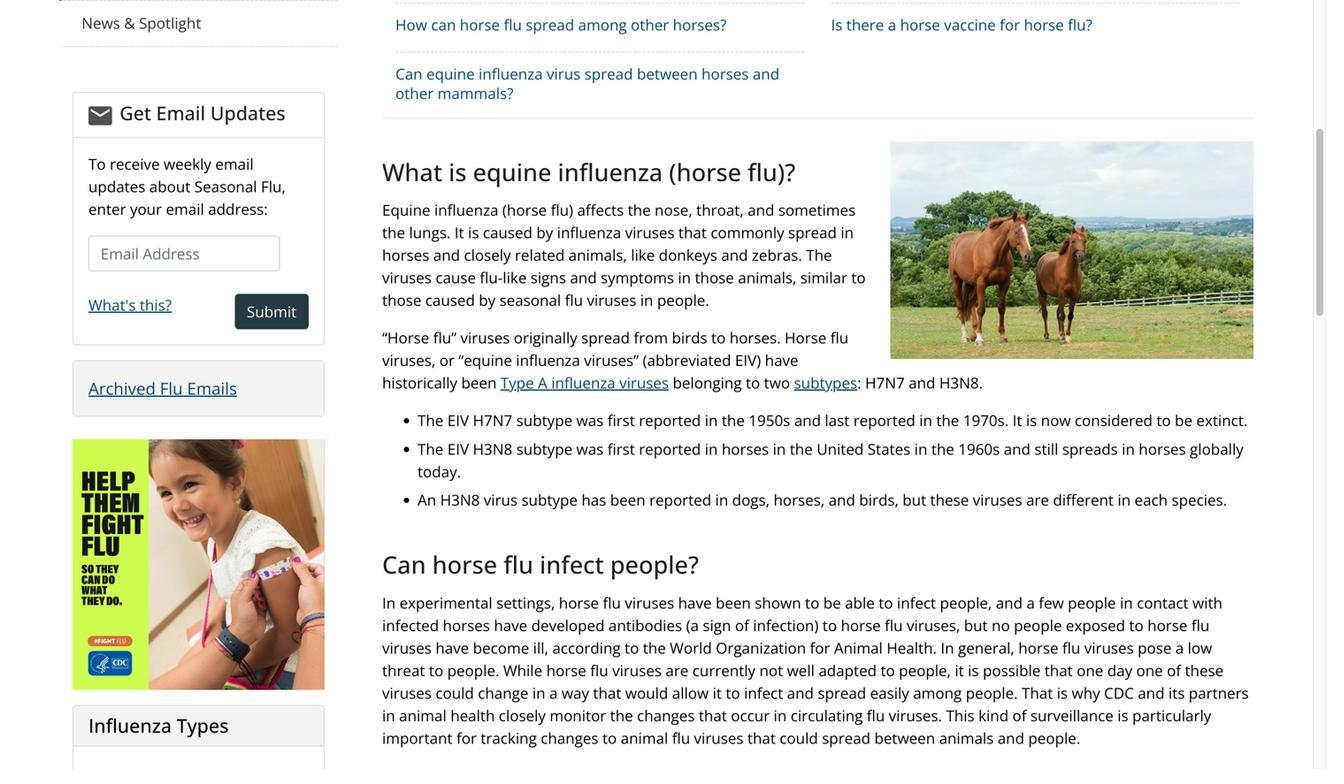 Task type: locate. For each thing, give the bounding box(es) containing it.
like up symptoms
[[631, 245, 655, 266]]

among up can equine influenza virus spread between horses and other mammals?
[[578, 14, 627, 35]]

spread up viruses"
[[582, 328, 630, 348]]

viruses down threat
[[382, 683, 432, 704]]

1 vertical spatial be
[[824, 593, 841, 613]]

flu right horse on the top of the page
[[831, 328, 849, 348]]

2 first from the top
[[608, 439, 635, 460]]

people
[[1068, 593, 1116, 613], [1014, 616, 1062, 636]]

0 vertical spatial virus
[[547, 64, 581, 84]]

was
[[577, 411, 604, 431], [577, 439, 604, 460]]

other left mammals?
[[396, 83, 434, 103]]

other inside can equine influenza virus spread between horses and other mammals?
[[396, 83, 434, 103]]

infect
[[540, 549, 604, 582], [897, 593, 936, 613], [744, 683, 783, 704]]

closely inside in experimental settings, horse flu viruses have been shown to be able to infect people, and a few people in contact with infected horses have developed antibodies (a sign of infection) to horse flu viruses, but no people exposed to horse flu viruses have become ill, according to the world organization for animal health. in general, horse flu viruses pose a low threat to people. while horse flu viruses are currently not well adapted to people, it is possible that one day one of these viruses could change in a way that would allow it to infect and spread easily among people. that is why cdc and its partners in animal health closely monitor the changes that occur in circulating flu viruses. this kind of surveillance is particularly important for tracking changes to animal flu viruses that could spread between animals and people.
[[499, 706, 546, 726]]

have
[[765, 350, 799, 371], [678, 593, 712, 613], [494, 616, 528, 636], [436, 638, 469, 659]]

0 vertical spatial are
[[1027, 490, 1049, 511]]

people down 'few'
[[1014, 616, 1062, 636]]

a left way on the left bottom
[[550, 683, 558, 704]]

h7n7 right :
[[865, 373, 905, 393]]

changes down would
[[637, 706, 695, 726]]

an
[[418, 490, 436, 511]]

updates
[[88, 177, 145, 197]]

how can horse flu spread among other horses?
[[396, 14, 727, 35]]

influenza down how can horse flu spread among other horses?
[[479, 64, 543, 84]]

been inside the eiv h7n7 subtype was first reported in the 1950s and last reported in the 1970s. it is now considered to be extinct. the eiv h3n8 subtype was first reported in horses in the united states in the 1960s and still spreads in horses globally today. an h3n8 virus subtype has been reported in dogs, horses, and birds, but these viruses are different in each species.
[[610, 490, 646, 511]]

from
[[634, 328, 668, 348]]

equine
[[427, 64, 475, 84], [473, 156, 552, 188]]

are inside in experimental settings, horse flu viruses have been shown to be able to infect people, and a few people in contact with infected horses have developed antibodies (a sign of infection) to horse flu viruses, but no people exposed to horse flu viruses have become ill, according to the world organization for animal health. in general, horse flu viruses pose a low threat to people. while horse flu viruses are currently not well adapted to people, it is possible that one day one of these viruses could change in a way that would allow it to infect and spread easily among people. that is why cdc and its partners in animal health closely monitor the changes that occur in circulating flu viruses. this kind of surveillance is particularly important for tracking changes to animal flu viruses that could spread between animals and people.
[[666, 661, 689, 681]]

receive
[[110, 154, 160, 174]]

between inside can equine influenza virus spread between horses and other mammals?
[[637, 64, 698, 84]]

spread inside equine influenza (horse flu) affects the nose, throat, and sometimes the lungs. it is caused by influenza viruses that commonly spread in horses and closely related animals, like donkeys and zebras. the viruses cause flu-like signs and symptoms in those animals, similar to those caused by seasonal flu viruses in people.
[[789, 223, 837, 243]]

1 vertical spatial caused
[[425, 290, 475, 311]]

could down "circulating"
[[780, 729, 818, 749]]

0 horizontal spatial among
[[578, 14, 627, 35]]

email down about on the left of page
[[166, 199, 204, 220]]

influenza inside can equine influenza virus spread between horses and other mammals?
[[479, 64, 543, 84]]

of right sign
[[735, 616, 749, 636]]

0 vertical spatial closely
[[464, 245, 511, 266]]

threat
[[382, 661, 425, 681]]

been down "equine
[[461, 373, 497, 393]]

1 was from the top
[[577, 411, 604, 431]]

0 vertical spatial was
[[577, 411, 604, 431]]

equine influenza (horse flu) affects the nose, throat, and sometimes the lungs. it is caused by influenza viruses that commonly spread in horses and closely related animals, like donkeys and zebras. the viruses cause flu-like signs and symptoms in those animals, similar to those caused by seasonal flu viruses in people.
[[382, 200, 866, 311]]

is
[[449, 156, 467, 188], [468, 223, 479, 243], [1026, 411, 1037, 431], [968, 661, 979, 681], [1057, 683, 1068, 704], [1118, 706, 1129, 726]]

it down currently
[[713, 683, 722, 704]]

submit button
[[235, 294, 309, 330]]

1 vertical spatial like
[[503, 268, 527, 288]]

1 vertical spatial h3n8
[[440, 490, 480, 511]]

among inside in experimental settings, horse flu viruses have been shown to be able to infect people, and a few people in contact with infected horses have developed antibodies (a sign of infection) to horse flu viruses, but no people exposed to horse flu viruses have become ill, according to the world organization for animal health. in general, horse flu viruses pose a low threat to people. while horse flu viruses are currently not well adapted to people, it is possible that one day one of these viruses could change in a way that would allow it to infect and spread easily among people. that is why cdc and its partners in animal health closely monitor the changes that occur in circulating flu viruses. this kind of surveillance is particularly important for tracking changes to animal flu viruses that could spread between animals and people.
[[913, 683, 962, 704]]

0 horizontal spatial infect
[[540, 549, 604, 582]]

viruses"
[[584, 350, 639, 371]]

address:
[[208, 199, 268, 220]]

0 vertical spatial animal
[[399, 706, 447, 726]]

"horse
[[382, 328, 429, 348]]

flu)
[[551, 200, 573, 220]]

virus inside the eiv h7n7 subtype was first reported in the 1950s and last reported in the 1970s. it is now considered to be extinct. the eiv h3n8 subtype was first reported in horses in the united states in the 1960s and still spreads in horses globally today. an h3n8 virus subtype has been reported in dogs, horses, and birds, but these viruses are different in each species.
[[484, 490, 518, 511]]

to right considered
[[1157, 411, 1171, 431]]

to right similar
[[852, 268, 866, 288]]

2 one from the left
[[1137, 661, 1163, 681]]

horse
[[785, 328, 827, 348]]

but inside in experimental settings, horse flu viruses have been shown to be able to infect people, and a few people in contact with infected horses have developed antibodies (a sign of infection) to horse flu viruses, but no people exposed to horse flu viruses have become ill, according to the world organization for animal health. in general, horse flu viruses pose a low threat to people. while horse flu viruses are currently not well adapted to people, it is possible that one day one of these viruses could change in a way that would allow it to infect and spread easily among people. that is why cdc and its partners in animal health closely monitor the changes that occur in circulating flu viruses. this kind of surveillance is particularly important for tracking changes to animal flu viruses that could spread between animals and people.
[[964, 616, 988, 636]]

0 horizontal spatial (horse
[[503, 200, 547, 220]]

1 vertical spatial was
[[577, 439, 604, 460]]

easily
[[870, 683, 910, 704]]

0 horizontal spatial in
[[382, 593, 396, 613]]

for up the well
[[810, 638, 830, 659]]

viruses.
[[889, 706, 942, 726]]

0 horizontal spatial for
[[457, 729, 477, 749]]

1 vertical spatial people
[[1014, 616, 1062, 636]]

be inside the eiv h7n7 subtype was first reported in the 1950s and last reported in the 1970s. it is now considered to be extinct. the eiv h3n8 subtype was first reported in horses in the united states in the 1960s and still spreads in horses globally today. an h3n8 virus subtype has been reported in dogs, horses, and birds, but these viruses are different in each species.
[[1175, 411, 1193, 431]]

between down horses? at the right top
[[637, 64, 698, 84]]

united
[[817, 439, 864, 460]]

h3n8.
[[940, 373, 983, 393]]

0 vertical spatial between
[[637, 64, 698, 84]]

can
[[431, 14, 456, 35]]

seasonal
[[500, 290, 561, 311]]

flu inside equine influenza (horse flu) affects the nose, throat, and sometimes the lungs. it is caused by influenza viruses that commonly spread in horses and closely related animals, like donkeys and zebras. the viruses cause flu-like signs and symptoms in those animals, similar to those caused by seasonal flu viruses in people.
[[565, 290, 583, 311]]

people. up birds
[[657, 290, 710, 311]]

globally
[[1190, 439, 1244, 460]]

1 vertical spatial closely
[[499, 706, 546, 726]]

subtypes link
[[794, 373, 858, 393]]

is inside equine influenza (horse flu) affects the nose, throat, and sometimes the lungs. it is caused by influenza viruses that commonly spread in horses and closely related animals, like donkeys and zebras. the viruses cause flu-like signs and symptoms in those animals, similar to those caused by seasonal flu viruses in people.
[[468, 223, 479, 243]]

by up related
[[537, 223, 553, 243]]

of right kind
[[1013, 706, 1027, 726]]

0 horizontal spatial it
[[455, 223, 464, 243]]

0 horizontal spatial people
[[1014, 616, 1062, 636]]

ill,
[[533, 638, 549, 659]]

that inside equine influenza (horse flu) affects the nose, throat, and sometimes the lungs. it is caused by influenza viruses that commonly spread in horses and closely related animals, like donkeys and zebras. the viruses cause flu-like signs and symptoms in those animals, similar to those caused by seasonal flu viruses in people.
[[679, 223, 707, 243]]

1 vertical spatial by
[[479, 290, 496, 311]]

1 vertical spatial animals,
[[738, 268, 797, 288]]

to inside equine influenza (horse flu) affects the nose, throat, and sometimes the lungs. it is caused by influenza viruses that commonly spread in horses and closely related animals, like donkeys and zebras. the viruses cause flu-like signs and symptoms in those animals, similar to those caused by seasonal flu viruses in people.
[[852, 268, 866, 288]]

according
[[553, 638, 621, 659]]

can for can equine influenza virus spread between horses and other mammals?
[[396, 64, 423, 84]]

the up similar
[[806, 245, 832, 266]]

0 vertical spatial first
[[608, 411, 635, 431]]

are inside the eiv h7n7 subtype was first reported in the 1950s and last reported in the 1970s. it is now considered to be extinct. the eiv h3n8 subtype was first reported in horses in the united states in the 1960s and still spreads in horses globally today. an h3n8 virus subtype has been reported in dogs, horses, and birds, but these viruses are different in each species.
[[1027, 490, 1049, 511]]

spread up can equine influenza virus spread between horses and other mammals?
[[526, 14, 574, 35]]

1 vertical spatial been
[[610, 490, 646, 511]]

1 vertical spatial (horse
[[503, 200, 547, 220]]

viruses down viruses"
[[620, 373, 669, 393]]

people,
[[940, 593, 992, 613], [899, 661, 951, 681]]

was up has
[[577, 439, 604, 460]]

horses up each
[[1139, 439, 1186, 460]]

1 horizontal spatial viruses,
[[907, 616, 960, 636]]

influenza down viruses"
[[551, 373, 616, 393]]

1 vertical spatial eiv
[[448, 439, 469, 460]]

1 horizontal spatial those
[[695, 268, 734, 288]]

0 horizontal spatial between
[[637, 64, 698, 84]]

1 vertical spatial those
[[382, 290, 422, 311]]

influenza down affects
[[557, 223, 621, 243]]

1 horizontal spatial virus
[[547, 64, 581, 84]]

0 vertical spatial those
[[695, 268, 734, 288]]

eiv down historically
[[448, 411, 469, 431]]

are left different
[[1027, 490, 1049, 511]]

1 vertical spatial animal
[[621, 729, 668, 749]]

0 horizontal spatial email
[[166, 199, 204, 220]]

1 horizontal spatial been
[[610, 490, 646, 511]]

or
[[440, 350, 455, 371]]

0 vertical spatial email
[[215, 154, 254, 174]]

with
[[1193, 593, 1223, 613]]

how can horse flu spread among other horses? link
[[396, 14, 727, 35]]

infect up the "health."
[[897, 593, 936, 613]]

other left horses? at the right top
[[631, 14, 669, 35]]

in experimental settings, horse flu viruses have been shown to be able to infect people, and a few people in contact with infected horses have developed antibodies (a sign of infection) to horse flu viruses, but no people exposed to horse flu viruses have become ill, according to the world organization for animal health. in general, horse flu viruses pose a low threat to people. while horse flu viruses are currently not well adapted to people, it is possible that one day one of these viruses could change in a way that would allow it to infect and spread easily among people. that is why cdc and its partners in animal health closely monitor the changes that occur in circulating flu viruses. this kind of surveillance is particularly important for tracking changes to animal flu viruses that could spread between animals and people.
[[382, 593, 1249, 749]]

0 horizontal spatial h7n7
[[473, 411, 513, 431]]

to down the antibodies
[[625, 638, 639, 659]]

able
[[845, 593, 875, 613]]

be left the extinct.
[[1175, 411, 1193, 431]]

1 horizontal spatial infect
[[744, 683, 783, 704]]

1 horizontal spatial caused
[[483, 223, 533, 243]]

1 vertical spatial could
[[780, 729, 818, 749]]

updates
[[210, 100, 286, 126]]

2 vertical spatial the
[[418, 439, 444, 460]]

is there a horse vaccine for horse flu? link
[[831, 14, 1093, 35]]

0 vertical spatial been
[[461, 373, 497, 393]]

1 vertical spatial it
[[1013, 411, 1023, 431]]

spread
[[526, 14, 574, 35], [585, 64, 633, 84], [789, 223, 837, 243], [582, 328, 630, 348], [818, 683, 867, 704], [822, 729, 871, 749]]

1 vertical spatial viruses,
[[907, 616, 960, 636]]

like
[[631, 245, 655, 266], [503, 268, 527, 288]]

email
[[156, 100, 205, 126]]

for down 'health'
[[457, 729, 477, 749]]

1 vertical spatial for
[[810, 638, 830, 659]]

that down allow
[[699, 706, 727, 726]]

a left 'few'
[[1027, 593, 1035, 613]]

these
[[931, 490, 969, 511], [1185, 661, 1224, 681]]

1 horizontal spatial among
[[913, 683, 962, 704]]

among up viruses.
[[913, 683, 962, 704]]

animal
[[399, 706, 447, 726], [621, 729, 668, 749]]

first
[[608, 411, 635, 431], [608, 439, 635, 460]]

other
[[631, 14, 669, 35], [396, 83, 434, 103]]

people.
[[657, 290, 710, 311], [447, 661, 500, 681], [966, 683, 1018, 704], [1029, 729, 1081, 749]]

(horse left flu)
[[503, 200, 547, 220]]

flu down allow
[[672, 729, 690, 749]]

flu
[[504, 14, 522, 35], [565, 290, 583, 311], [831, 328, 849, 348], [504, 549, 534, 582], [603, 593, 621, 613], [885, 616, 903, 636], [1192, 616, 1210, 636], [1063, 638, 1081, 659], [590, 661, 609, 681], [867, 706, 885, 726], [672, 729, 690, 749]]

is down cdc
[[1118, 706, 1129, 726]]

caused down cause
[[425, 290, 475, 311]]

influenza
[[479, 64, 543, 84], [558, 156, 663, 188], [434, 200, 499, 220], [557, 223, 621, 243], [516, 350, 580, 371], [551, 373, 616, 393]]

1 horizontal spatial changes
[[637, 706, 695, 726]]

can up 'experimental'
[[382, 549, 426, 582]]

spread down adapted
[[818, 683, 867, 704]]

0 horizontal spatial but
[[903, 490, 927, 511]]

equine inside can equine influenza virus spread between horses and other mammals?
[[427, 64, 475, 84]]

been inside "horse flu" viruses originally spread from birds to horses. horse flu viruses, or "equine influenza viruses" (abbreviated eiv) have historically been
[[461, 373, 497, 393]]

1 horizontal spatial of
[[1013, 706, 1027, 726]]

the eiv h7n7 subtype was first reported in the 1950s and last reported in the 1970s. it is now considered to be extinct. the eiv h3n8 subtype was first reported in horses in the united states in the 1960s and still spreads in horses globally today. an h3n8 virus subtype has been reported in dogs, horses, and birds, but these viruses are different in each species.
[[418, 411, 1248, 511]]

1 vertical spatial these
[[1185, 661, 1224, 681]]

1 vertical spatial email
[[166, 199, 204, 220]]

1 vertical spatial first
[[608, 439, 635, 460]]

in up infected
[[382, 593, 396, 613]]

0 horizontal spatial by
[[479, 290, 496, 311]]

circulating
[[791, 706, 863, 726]]

1 horizontal spatial in
[[941, 638, 954, 659]]

now
[[1041, 411, 1071, 431]]

caused
[[483, 223, 533, 243], [425, 290, 475, 311]]

0 vertical spatial equine
[[427, 64, 475, 84]]

0 vertical spatial these
[[931, 490, 969, 511]]

each
[[1135, 490, 1168, 511]]

have up (a
[[678, 593, 712, 613]]

what's this? link
[[88, 295, 172, 315]]

1 horizontal spatial these
[[1185, 661, 1224, 681]]

2 horizontal spatial for
[[1000, 14, 1020, 35]]

viruses up day at bottom
[[1085, 638, 1134, 659]]

to inside the eiv h7n7 subtype was first reported in the 1950s and last reported in the 1970s. it is now considered to be extinct. the eiv h3n8 subtype was first reported in horses in the united states in the 1960s and still spreads in horses globally today. an h3n8 virus subtype has been reported in dogs, horses, and birds, but these viruses are different in each species.
[[1157, 411, 1171, 431]]

the
[[806, 245, 832, 266], [418, 411, 444, 431], [418, 439, 444, 460]]

health
[[451, 706, 495, 726]]

that right way on the left bottom
[[593, 683, 622, 704]]

been
[[461, 373, 497, 393], [610, 490, 646, 511], [716, 593, 751, 613]]

what's this?
[[88, 295, 172, 315]]

1 vertical spatial other
[[396, 83, 434, 103]]

type a influenza viruses link
[[501, 373, 669, 393]]

these down '1960s'
[[931, 490, 969, 511]]

0 horizontal spatial viruses,
[[382, 350, 436, 371]]

virus right an
[[484, 490, 518, 511]]

1 horizontal spatial are
[[1027, 490, 1049, 511]]

h3n8
[[473, 439, 513, 460], [440, 490, 480, 511]]

people, up no
[[940, 593, 992, 613]]

0 vertical spatial but
[[903, 490, 927, 511]]

reported
[[639, 411, 701, 431], [854, 411, 916, 431], [639, 439, 701, 460], [650, 490, 712, 511]]

1 horizontal spatial could
[[780, 729, 818, 749]]

states
[[868, 439, 911, 460]]

1 horizontal spatial one
[[1137, 661, 1163, 681]]

it inside equine influenza (horse flu) affects the nose, throat, and sometimes the lungs. it is caused by influenza viruses that commonly spread in horses and closely related animals, like donkeys and zebras. the viruses cause flu-like signs and symptoms in those animals, similar to those caused by seasonal flu viruses in people.
[[455, 223, 464, 243]]

2 vertical spatial of
[[1013, 706, 1027, 726]]

1 first from the top
[[608, 411, 635, 431]]

between down viruses.
[[875, 729, 936, 749]]

2 vertical spatial been
[[716, 593, 751, 613]]

flu inside "horse flu" viruses originally spread from birds to horses. horse flu viruses, or "equine influenza viruses" (abbreviated eiv) have historically been
[[831, 328, 849, 348]]

1 horizontal spatial other
[[631, 14, 669, 35]]

2 was from the top
[[577, 439, 604, 460]]

0 vertical spatial it
[[455, 223, 464, 243]]

this?
[[140, 295, 172, 315]]

1 vertical spatial infect
[[897, 593, 936, 613]]

that up donkeys
[[679, 223, 707, 243]]

but right birds,
[[903, 490, 927, 511]]

get
[[120, 100, 151, 126]]

vaccine
[[944, 14, 996, 35]]

those
[[695, 268, 734, 288], [382, 290, 422, 311]]

0 vertical spatial eiv
[[448, 411, 469, 431]]

1 horizontal spatial animal
[[621, 729, 668, 749]]

people, down the "health."
[[899, 661, 951, 681]]

have down 'experimental'
[[436, 638, 469, 659]]

is there a horse vaccine for horse flu?
[[831, 14, 1093, 35]]

surveillance
[[1031, 706, 1114, 726]]

0 vertical spatial could
[[436, 683, 474, 704]]

flu down exposed
[[1063, 638, 1081, 659]]

h7n7 inside the eiv h7n7 subtype was first reported in the 1950s and last reported in the 1970s. it is now considered to be extinct. the eiv h3n8 subtype was first reported in horses in the united states in the 1960s and still spreads in horses globally today. an h3n8 virus subtype has been reported in dogs, horses, and birds, but these viruses are different in each species.
[[473, 411, 513, 431]]

:
[[858, 373, 862, 393]]

equine up flu)
[[473, 156, 552, 188]]

viruses up "equine
[[461, 328, 510, 348]]

0 horizontal spatial been
[[461, 373, 497, 393]]

one up why
[[1077, 661, 1104, 681]]

it
[[455, 223, 464, 243], [1013, 411, 1023, 431]]

emails
[[187, 378, 237, 400]]

1950s
[[749, 411, 791, 431]]

viruses inside "horse flu" viruses originally spread from birds to horses. horse flu viruses, or "equine influenza viruses" (abbreviated eiv) have historically been
[[461, 328, 510, 348]]

to right birds
[[712, 328, 726, 348]]

horses down 'experimental'
[[443, 616, 490, 636]]

0 vertical spatial (horse
[[669, 156, 742, 188]]

for
[[1000, 14, 1020, 35], [810, 638, 830, 659], [457, 729, 477, 749]]

0 horizontal spatial of
[[735, 616, 749, 636]]

virus inside can equine influenza virus spread between horses and other mammals?
[[547, 64, 581, 84]]

2 horizontal spatial been
[[716, 593, 751, 613]]

can inside can equine influenza virus spread between horses and other mammals?
[[396, 64, 423, 84]]

influenza down originally
[[516, 350, 580, 371]]

0 vertical spatial of
[[735, 616, 749, 636]]

can equine influenza virus spread between horses and other mammals?
[[396, 64, 780, 103]]

1 horizontal spatial h7n7
[[865, 373, 905, 393]]

1 eiv from the top
[[448, 411, 469, 431]]

is right lungs.
[[468, 223, 479, 243]]

commonly
[[711, 223, 785, 243]]

0 horizontal spatial are
[[666, 661, 689, 681]]

1 vertical spatial virus
[[484, 490, 518, 511]]

viruses, down "horse
[[382, 350, 436, 371]]

flu up settings,
[[504, 549, 534, 582]]

virus down how can horse flu spread among other horses? link
[[547, 64, 581, 84]]

0 vertical spatial the
[[806, 245, 832, 266]]

settings,
[[497, 593, 555, 613]]

historically
[[382, 373, 458, 393]]

h7n7
[[865, 373, 905, 393], [473, 411, 513, 431]]

exposed
[[1066, 616, 1126, 636]]

1970s.
[[964, 411, 1009, 431]]

0 horizontal spatial virus
[[484, 490, 518, 511]]

h3n8 right an
[[440, 490, 480, 511]]

0 vertical spatial by
[[537, 223, 553, 243]]

flu?
[[1068, 14, 1093, 35]]

spread down "sometimes"
[[789, 223, 837, 243]]

been up sign
[[716, 593, 751, 613]]

help them fight flu image
[[73, 440, 325, 691]]

flu down the according
[[590, 661, 609, 681]]

horses down lungs.
[[382, 245, 430, 266]]

is inside the eiv h7n7 subtype was first reported in the 1950s and last reported in the 1970s. it is now considered to be extinct. the eiv h3n8 subtype was first reported in horses in the united states in the 1960s and still spreads in horses globally today. an h3n8 virus subtype has been reported in dogs, horses, and birds, but these viruses are different in each species.
[[1026, 411, 1037, 431]]

was down type a influenza viruses 'link'
[[577, 411, 604, 431]]

the down historically
[[418, 411, 444, 431]]

two
[[764, 373, 790, 393]]

1 horizontal spatial between
[[875, 729, 936, 749]]

1 vertical spatial but
[[964, 616, 988, 636]]

viruses left cause
[[382, 268, 432, 288]]



Task type: vqa. For each thing, say whether or not it's contained in the screenshot.
between in the Can equine influenza virus spread between horses and other mammals?
yes



Task type: describe. For each thing, give the bounding box(es) containing it.
tracking
[[481, 729, 537, 749]]

a
[[538, 373, 548, 393]]

flu up the "health."
[[885, 616, 903, 636]]

few
[[1039, 593, 1064, 613]]

that up the that
[[1045, 661, 1073, 681]]

possible
[[983, 661, 1041, 681]]

Email Address email field
[[88, 236, 280, 272]]

0 vertical spatial people,
[[940, 593, 992, 613]]

type a influenza viruses belonging to two subtypes : h7n7 and h3n8.
[[501, 373, 983, 393]]

closely inside equine influenza (horse flu) affects the nose, throat, and sometimes the lungs. it is caused by influenza viruses that commonly spread in horses and closely related animals, like donkeys and zebras. the viruses cause flu-like signs and symptoms in those animals, similar to those caused by seasonal flu viruses in people.
[[464, 245, 511, 266]]

to up pose in the bottom right of the page
[[1130, 616, 1144, 636]]

archived
[[88, 378, 156, 400]]

have inside "horse flu" viruses originally spread from birds to horses. horse flu viruses, or "equine influenza viruses" (abbreviated eiv) have historically been
[[765, 350, 799, 371]]

shown
[[755, 593, 801, 613]]

1 vertical spatial equine
[[473, 156, 552, 188]]

dogs,
[[732, 490, 770, 511]]

animal
[[834, 638, 883, 659]]

that down occur
[[748, 729, 776, 749]]

0 vertical spatial like
[[631, 245, 655, 266]]

horses inside can equine influenza virus spread between horses and other mammals?
[[702, 64, 749, 84]]

flu)?
[[748, 156, 796, 188]]

viruses up threat
[[382, 638, 432, 659]]

horse right can
[[460, 14, 500, 35]]

1 vertical spatial people,
[[899, 661, 951, 681]]

to
[[88, 154, 106, 174]]

influenza up affects
[[558, 156, 663, 188]]

0 vertical spatial animals,
[[569, 245, 627, 266]]

about
[[149, 177, 191, 197]]

the left the nose,
[[628, 200, 651, 220]]

can horse flu infect people?
[[382, 549, 699, 582]]

viruses inside the eiv h7n7 subtype was first reported in the 1950s and last reported in the 1970s. it is now considered to be extinct. the eiv h3n8 subtype was first reported in horses in the united states in the 1960s and still spreads in horses globally today. an h3n8 virus subtype has been reported in dogs, horses, and birds, but these viruses are different in each species.
[[973, 490, 1023, 511]]

the left '1960s'
[[932, 439, 955, 460]]

people. down become
[[447, 661, 500, 681]]

occur
[[731, 706, 770, 726]]

your
[[130, 199, 162, 220]]

horse up way on the left bottom
[[547, 661, 587, 681]]

what is equine influenza (horse flu)?
[[382, 156, 796, 188]]

have up become
[[494, 616, 528, 636]]

flu,
[[261, 177, 286, 197]]

experimental
[[400, 593, 493, 613]]

horses inside in experimental settings, horse flu viruses have been shown to be able to infect people, and a few people in contact with infected horses have developed antibodies (a sign of infection) to horse flu viruses, but no people exposed to horse flu viruses have become ill, according to the world organization for animal health. in general, horse flu viruses pose a low threat to people. while horse flu viruses are currently not well adapted to people, it is possible that one day one of these viruses could change in a way that would allow it to infect and spread easily among people. that is why cdc and its partners in animal health closely monitor the changes that occur in circulating flu viruses. this kind of surveillance is particularly important for tracking changes to animal flu viruses that could spread between animals and people.
[[443, 616, 490, 636]]

spread down "circulating"
[[822, 729, 871, 749]]

related
[[515, 245, 565, 266]]

the down the antibodies
[[643, 638, 666, 659]]

day
[[1108, 661, 1133, 681]]

horse up developed in the bottom left of the page
[[559, 593, 599, 613]]

viruses down occur
[[694, 729, 744, 749]]

zebras.
[[752, 245, 802, 266]]

is right what
[[449, 156, 467, 188]]

been inside in experimental settings, horse flu viruses have been shown to be able to infect people, and a few people in contact with infected horses have developed antibodies (a sign of infection) to horse flu viruses, but no people exposed to horse flu viruses have become ill, according to the world organization for animal health. in general, horse flu viruses pose a low threat to people. while horse flu viruses are currently not well adapted to people, it is possible that one day one of these viruses could change in a way that would allow it to infect and spread easily among people. that is why cdc and its partners in animal health closely monitor the changes that occur in circulating flu viruses. this kind of surveillance is particularly important for tracking changes to animal flu viruses that could spread between animals and people.
[[716, 593, 751, 613]]

cdc
[[1104, 683, 1134, 704]]

adapted
[[819, 661, 877, 681]]

(abbreviated
[[643, 350, 731, 371]]

flu"
[[433, 328, 457, 348]]

2 vertical spatial infect
[[744, 683, 783, 704]]

people. down surveillance
[[1029, 729, 1081, 749]]

but inside the eiv h7n7 subtype was first reported in the 1950s and last reported in the 1970s. it is now considered to be extinct. the eiv h3n8 subtype was first reported in horses in the united states in the 1960s and still spreads in horses globally today. an h3n8 virus subtype has been reported in dogs, horses, and birds, but these viruses are different in each species.
[[903, 490, 927, 511]]

today.
[[418, 462, 461, 482]]

the left 1950s
[[722, 411, 745, 431]]

last
[[825, 411, 850, 431]]

horse up 'experimental'
[[432, 549, 497, 582]]

to right "able"
[[879, 593, 893, 613]]

to down the eiv)
[[746, 373, 760, 393]]

be inside in experimental settings, horse flu viruses have been shown to be able to infect people, and a few people in contact with infected horses have developed antibodies (a sign of infection) to horse flu viruses, but no people exposed to horse flu viruses have become ill, according to the world organization for animal health. in general, horse flu viruses pose a low threat to people. while horse flu viruses are currently not well adapted to people, it is possible that one day one of these viruses could change in a way that would allow it to infect and spread easily among people. that is why cdc and its partners in animal health closely monitor the changes that occur in circulating flu viruses. this kind of surveillance is particularly important for tracking changes to animal flu viruses that could spread between animals and people.
[[824, 593, 841, 613]]

people. inside equine influenza (horse flu) affects the nose, throat, and sometimes the lungs. it is caused by influenza viruses that commonly spread in horses and closely related animals, like donkeys and zebras. the viruses cause flu-like signs and symptoms in those animals, similar to those caused by seasonal flu viruses in people.
[[657, 290, 710, 311]]

how
[[396, 14, 427, 35]]

0 horizontal spatial animal
[[399, 706, 447, 726]]

animals
[[939, 729, 994, 749]]

(a
[[686, 616, 699, 636]]

what's
[[88, 295, 136, 315]]

news & spotlight link
[[59, 1, 338, 47]]

particularly
[[1133, 706, 1212, 726]]

viruses up the antibodies
[[625, 593, 675, 613]]

flu down easily
[[867, 706, 885, 726]]

allow
[[672, 683, 709, 704]]

originally
[[514, 328, 578, 348]]

people?
[[610, 549, 699, 582]]

well
[[787, 661, 815, 681]]

0 horizontal spatial it
[[713, 683, 722, 704]]

get email updates
[[120, 100, 286, 126]]

0 vertical spatial people
[[1068, 593, 1116, 613]]

"equine
[[459, 350, 512, 371]]

to up "animal"
[[823, 616, 837, 636]]

the down equine
[[382, 223, 405, 243]]

0 vertical spatial infect
[[540, 549, 604, 582]]

1 vertical spatial in
[[941, 638, 954, 659]]

0 horizontal spatial those
[[382, 290, 422, 311]]

signs
[[531, 268, 566, 288]]

these inside the eiv h7n7 subtype was first reported in the 1950s and last reported in the 1970s. it is now considered to be extinct. the eiv h3n8 subtype was first reported in horses in the united states in the 1960s and still spreads in horses globally today. an h3n8 virus subtype has been reported in dogs, horses, and birds, but these viruses are different in each species.
[[931, 490, 969, 511]]

2 horizontal spatial infect
[[897, 593, 936, 613]]

0 vertical spatial h3n8
[[473, 439, 513, 460]]

to receive weekly email updates about seasonal flu, enter your email address:
[[88, 154, 286, 220]]

horse down contact
[[1148, 616, 1188, 636]]

2 horizontal spatial of
[[1167, 661, 1181, 681]]

0 horizontal spatial could
[[436, 683, 474, 704]]

0 vertical spatial subtype
[[517, 411, 573, 431]]

1 horizontal spatial (horse
[[669, 156, 742, 188]]

0 vertical spatial for
[[1000, 14, 1020, 35]]

sometimes
[[779, 200, 856, 220]]

would
[[625, 683, 668, 704]]

influenza
[[88, 713, 172, 740]]

symptoms
[[601, 268, 674, 288]]

general,
[[958, 638, 1015, 659]]

health.
[[887, 638, 937, 659]]

is left why
[[1057, 683, 1068, 704]]

horses,
[[774, 490, 825, 511]]

a right there
[[888, 14, 897, 35]]

can for can horse flu infect people?
[[382, 549, 426, 582]]

these inside in experimental settings, horse flu viruses have been shown to be able to infect people, and a few people in contact with infected horses have developed antibodies (a sign of infection) to horse flu viruses, but no people exposed to horse flu viruses have become ill, according to the world organization for animal health. in general, horse flu viruses pose a low threat to people. while horse flu viruses are currently not well adapted to people, it is possible that one day one of these viruses could change in a way that would allow it to infect and spread easily among people. that is why cdc and its partners in animal health closely monitor the changes that occur in circulating flu viruses. this kind of surveillance is particularly important for tracking changes to animal flu viruses that could spread between animals and people.
[[1185, 661, 1224, 681]]

archived flu emails link
[[88, 378, 237, 400]]

flu-
[[480, 268, 503, 288]]

0 vertical spatial in
[[382, 593, 396, 613]]

0 vertical spatial other
[[631, 14, 669, 35]]

spreads
[[1063, 439, 1118, 460]]

its
[[1169, 683, 1185, 704]]

to down currently
[[726, 683, 740, 704]]

flu up low
[[1192, 616, 1210, 636]]

flu right can
[[504, 14, 522, 35]]

influenza up lungs.
[[434, 200, 499, 220]]

horse down "able"
[[841, 616, 881, 636]]

important
[[382, 729, 453, 749]]

between inside in experimental settings, horse flu viruses have been shown to be able to infect people, and a few people in contact with infected horses have developed antibodies (a sign of infection) to horse flu viruses, but no people exposed to horse flu viruses have become ill, according to the world organization for animal health. in general, horse flu viruses pose a low threat to people. while horse flu viruses are currently not well adapted to people, it is possible that one day one of these viruses could change in a way that would allow it to infect and spread easily among people. that is why cdc and its partners in animal health closely monitor the changes that occur in circulating flu viruses. this kind of surveillance is particularly important for tracking changes to animal flu viruses that could spread between animals and people.
[[875, 729, 936, 749]]

flu up the antibodies
[[603, 593, 621, 613]]

has
[[582, 490, 606, 511]]

horses inside equine influenza (horse flu) affects the nose, throat, and sometimes the lungs. it is caused by influenza viruses that commonly spread in horses and closely related animals, like donkeys and zebras. the viruses cause flu-like signs and symptoms in those animals, similar to those caused by seasonal flu viruses in people.
[[382, 245, 430, 266]]

enter
[[88, 199, 126, 220]]

the inside equine influenza (horse flu) affects the nose, throat, and sometimes the lungs. it is caused by influenza viruses that commonly spread in horses and closely related animals, like donkeys and zebras. the viruses cause flu-like signs and symptoms in those animals, similar to those caused by seasonal flu viruses in people.
[[806, 245, 832, 266]]

viruses down symptoms
[[587, 290, 637, 311]]

two horses in a field image
[[891, 142, 1254, 359]]

currently
[[693, 661, 756, 681]]

2 eiv from the top
[[448, 439, 469, 460]]

horses.
[[730, 328, 781, 348]]

eiv)
[[735, 350, 761, 371]]

0 horizontal spatial like
[[503, 268, 527, 288]]

belonging
[[673, 373, 742, 393]]

equine
[[382, 200, 431, 220]]

viruses, inside in experimental settings, horse flu viruses have been shown to be able to infect people, and a few people in contact with infected horses have developed antibodies (a sign of infection) to horse flu viruses, but no people exposed to horse flu viruses have become ill, according to the world organization for animal health. in general, horse flu viruses pose a low threat to people. while horse flu viruses are currently not well adapted to people, it is possible that one day one of these viruses could change in a way that would allow it to infect and spread easily among people. that is why cdc and its partners in animal health closely monitor the changes that occur in circulating flu viruses. this kind of surveillance is particularly important for tracking changes to animal flu viruses that could spread between animals and people.
[[907, 616, 960, 636]]

spread inside "horse flu" viruses originally spread from birds to horses. horse flu viruses, or "equine influenza viruses" (abbreviated eiv) have historically been
[[582, 328, 630, 348]]

0 vertical spatial it
[[955, 661, 964, 681]]

horses?
[[673, 14, 727, 35]]

become
[[473, 638, 529, 659]]

horses down 1950s
[[722, 439, 769, 460]]

spread inside can equine influenza virus spread between horses and other mammals?
[[585, 64, 633, 84]]

a left low
[[1176, 638, 1184, 659]]

the left united
[[790, 439, 813, 460]]

to right threat
[[429, 661, 444, 681]]

influenza inside "horse flu" viruses originally spread from birds to horses. horse flu viruses, or "equine influenza viruses" (abbreviated eiv) have historically been
[[516, 350, 580, 371]]

"horse flu" viruses originally spread from birds to horses. horse flu viruses, or "equine influenza viruses" (abbreviated eiv) have historically been
[[382, 328, 849, 393]]

the left the 1970s.
[[937, 411, 960, 431]]

(horse inside equine influenza (horse flu) affects the nose, throat, and sometimes the lungs. it is caused by influenza viruses that commonly spread in horses and closely related animals, like donkeys and zebras. the viruses cause flu-like signs and symptoms in those animals, similar to those caused by seasonal flu viruses in people.
[[503, 200, 547, 220]]

0 horizontal spatial changes
[[541, 729, 599, 749]]

horse left 'vaccine'
[[900, 14, 941, 35]]

people. up kind
[[966, 683, 1018, 704]]

news
[[82, 13, 120, 33]]

still
[[1035, 439, 1059, 460]]

seasonal
[[194, 177, 257, 197]]

to inside "horse flu" viruses originally spread from birds to horses. horse flu viruses, or "equine influenza viruses" (abbreviated eiv) have historically been
[[712, 328, 726, 348]]

kind
[[979, 706, 1009, 726]]

sign
[[703, 616, 731, 636]]

and inside can equine influenza virus spread between horses and other mammals?
[[753, 64, 780, 84]]

types
[[177, 713, 229, 740]]

infected
[[382, 616, 439, 636]]

it inside the eiv h7n7 subtype was first reported in the 1950s and last reported in the 1970s. it is now considered to be extinct. the eiv h3n8 subtype was first reported in horses in the united states in the 1960s and still spreads in horses globally today. an h3n8 virus subtype has been reported in dogs, horses, and birds, but these viruses are different in each species.
[[1013, 411, 1023, 431]]

0 vertical spatial caused
[[483, 223, 533, 243]]

viruses down the nose,
[[625, 223, 675, 243]]

0 horizontal spatial caused
[[425, 290, 475, 311]]

to right shown
[[805, 593, 820, 613]]

1 one from the left
[[1077, 661, 1104, 681]]

horse left flu?
[[1024, 14, 1064, 35]]

subtypes
[[794, 373, 858, 393]]

2 vertical spatial subtype
[[522, 490, 578, 511]]

donkeys
[[659, 245, 718, 266]]

viruses, inside "horse flu" viruses originally spread from birds to horses. horse flu viruses, or "equine influenza viruses" (abbreviated eiv) have historically been
[[382, 350, 436, 371]]

is down general,
[[968, 661, 979, 681]]

horse up possible
[[1019, 638, 1059, 659]]

1 vertical spatial the
[[418, 411, 444, 431]]

that
[[1022, 683, 1053, 704]]

organization
[[716, 638, 806, 659]]

1 vertical spatial subtype
[[517, 439, 573, 460]]

viruses up would
[[612, 661, 662, 681]]

antibodies
[[609, 616, 682, 636]]

there
[[847, 14, 884, 35]]

to up easily
[[881, 661, 895, 681]]

influenza types
[[88, 713, 229, 740]]

to down 'monitor'
[[603, 729, 617, 749]]

0 vertical spatial h7n7
[[865, 373, 905, 393]]

the down would
[[610, 706, 633, 726]]



